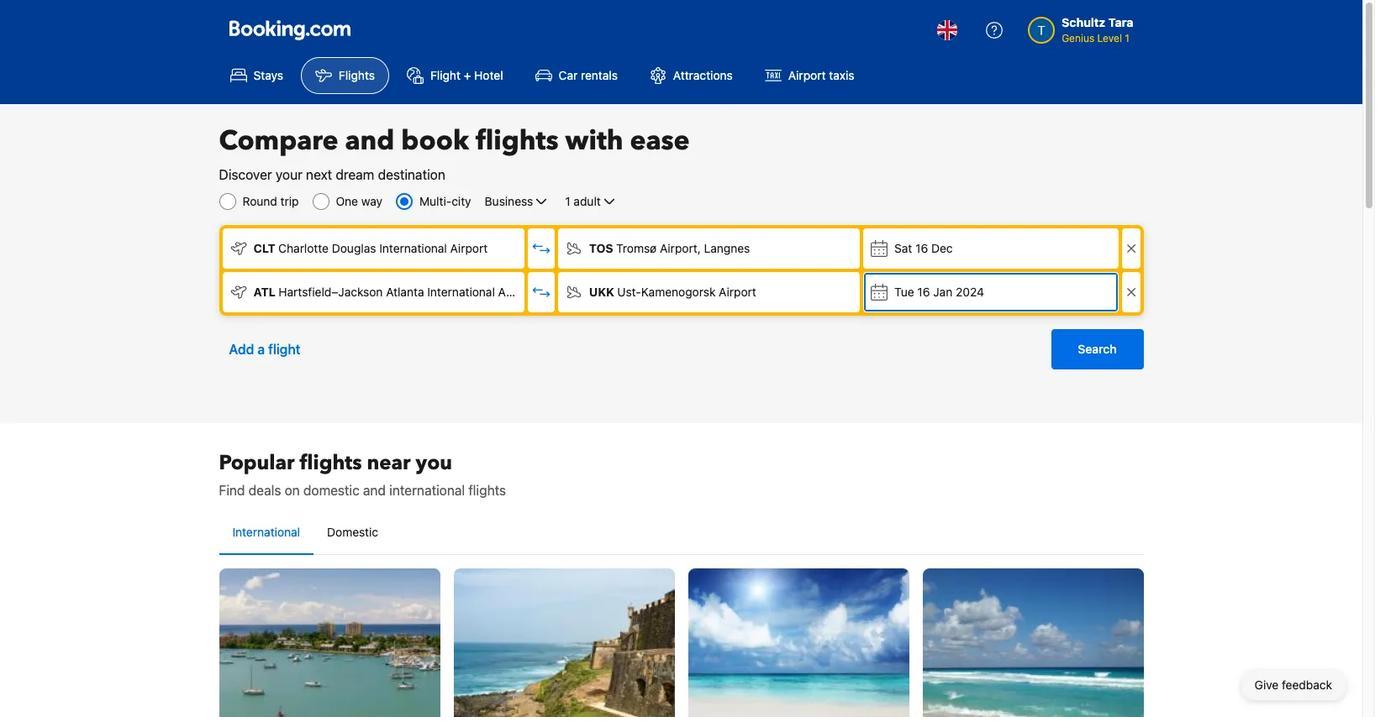 Task type: vqa. For each thing, say whether or not it's contained in the screenshot.
Tos Tromsø Airport, Langnes on the top of page
yes



Task type: describe. For each thing, give the bounding box(es) containing it.
feedback
[[1282, 678, 1332, 693]]

add
[[229, 342, 254, 357]]

your
[[276, 167, 302, 182]]

discover
[[219, 167, 272, 182]]

international button
[[219, 511, 314, 555]]

airport taxis
[[788, 68, 854, 82]]

car
[[559, 68, 578, 82]]

search
[[1078, 342, 1117, 356]]

one
[[336, 194, 358, 208]]

taxis
[[829, 68, 854, 82]]

near
[[367, 450, 411, 477]]

international for atlanta
[[427, 285, 495, 299]]

ukk
[[589, 285, 614, 299]]

multi-
[[419, 194, 452, 208]]

charlotte to san juan image
[[453, 569, 674, 718]]

flights link
[[301, 57, 389, 94]]

give feedback
[[1255, 678, 1332, 693]]

+
[[464, 68, 471, 82]]

genius
[[1062, 32, 1094, 45]]

ukk ust-kamenogorsk airport
[[589, 285, 756, 299]]

search button
[[1051, 329, 1143, 370]]

give
[[1255, 678, 1279, 693]]

hartsfield–jackson
[[278, 285, 383, 299]]

level
[[1097, 32, 1122, 45]]

tue 16 jan 2024
[[894, 285, 984, 299]]

sat 16 dec button
[[863, 229, 1118, 269]]

charlotte to montego bay image
[[219, 569, 440, 718]]

1 adult button
[[563, 192, 619, 212]]

douglas
[[332, 241, 376, 256]]

atl hartsfield–jackson atlanta international airport
[[253, 285, 536, 299]]

add a flight
[[229, 342, 301, 357]]

attractions link
[[635, 57, 747, 94]]

clt charlotte douglas international airport
[[253, 241, 488, 256]]

international for douglas
[[379, 241, 447, 256]]

compare and book flights with ease discover your next dream destination
[[219, 123, 690, 182]]

round
[[242, 194, 277, 208]]

jan
[[933, 285, 953, 299]]

tos tromsø airport, langnes
[[589, 241, 750, 256]]

domestic button
[[314, 511, 392, 555]]

rentals
[[581, 68, 618, 82]]

give feedback button
[[1241, 671, 1346, 701]]

international inside button
[[232, 525, 300, 540]]

way
[[361, 194, 382, 208]]

1 adult
[[565, 194, 601, 208]]

and inside popular flights near you find deals on domestic and international flights
[[363, 483, 386, 498]]

tromsø
[[616, 241, 657, 256]]

2024
[[956, 285, 984, 299]]

popular flights near you find deals on domestic and international flights
[[219, 450, 506, 498]]

flight
[[268, 342, 301, 357]]

find
[[219, 483, 245, 498]]

clt
[[253, 241, 275, 256]]

destination
[[378, 167, 445, 182]]

tos
[[589, 241, 613, 256]]

tue 16 jan 2024 button
[[863, 272, 1118, 313]]

dream
[[336, 167, 374, 182]]

adult
[[574, 194, 601, 208]]



Task type: locate. For each thing, give the bounding box(es) containing it.
add a flight button
[[219, 329, 311, 370]]

2 vertical spatial international
[[232, 525, 300, 540]]

stays link
[[216, 57, 297, 94]]

tab list containing international
[[219, 511, 1143, 556]]

flights
[[476, 123, 559, 160], [300, 450, 362, 477], [468, 483, 506, 498]]

sat
[[894, 241, 912, 256]]

sat 16 dec
[[894, 241, 953, 256]]

next
[[306, 167, 332, 182]]

round trip
[[242, 194, 299, 208]]

0 vertical spatial flights
[[476, 123, 559, 160]]

airport,
[[660, 241, 701, 256]]

car rentals link
[[521, 57, 632, 94]]

tab list
[[219, 511, 1143, 556]]

0 vertical spatial international
[[379, 241, 447, 256]]

with
[[565, 123, 623, 160]]

16 left jan at the right
[[917, 285, 930, 299]]

atl
[[253, 285, 276, 299]]

atlanta
[[386, 285, 424, 299]]

flight
[[430, 68, 461, 82]]

langnes
[[704, 241, 750, 256]]

0 vertical spatial 16
[[915, 241, 928, 256]]

flight + hotel link
[[392, 57, 517, 94]]

2 vertical spatial flights
[[468, 483, 506, 498]]

you
[[416, 450, 452, 477]]

1
[[1125, 32, 1130, 45], [565, 194, 570, 208]]

dec
[[931, 241, 953, 256]]

schultz tara genius level 1
[[1062, 15, 1133, 45]]

multi-city
[[419, 194, 471, 208]]

flight + hotel
[[430, 68, 503, 82]]

ease
[[630, 123, 690, 160]]

1 vertical spatial 1
[[565, 194, 570, 208]]

1 vertical spatial international
[[427, 285, 495, 299]]

city
[[452, 194, 471, 208]]

0 vertical spatial and
[[345, 123, 394, 160]]

stays
[[253, 68, 283, 82]]

tara
[[1108, 15, 1133, 29]]

international down deals
[[232, 525, 300, 540]]

car rentals
[[559, 68, 618, 82]]

charlotte to punta cana image
[[688, 569, 909, 718]]

hotel
[[474, 68, 503, 82]]

one way
[[336, 194, 382, 208]]

1 left adult
[[565, 194, 570, 208]]

1 vertical spatial and
[[363, 483, 386, 498]]

1 inside schultz tara genius level 1
[[1125, 32, 1130, 45]]

ust-
[[617, 285, 641, 299]]

international up atlanta
[[379, 241, 447, 256]]

book
[[401, 123, 469, 160]]

domestic
[[327, 525, 378, 540]]

business
[[485, 194, 533, 208]]

1 horizontal spatial 1
[[1125, 32, 1130, 45]]

16 for dec
[[915, 241, 928, 256]]

booking.com logo image
[[229, 20, 350, 40], [229, 20, 350, 40]]

1 vertical spatial flights
[[300, 450, 362, 477]]

and inside compare and book flights with ease discover your next dream destination
[[345, 123, 394, 160]]

schultz
[[1062, 15, 1105, 29]]

domestic
[[303, 483, 360, 498]]

flights inside compare and book flights with ease discover your next dream destination
[[476, 123, 559, 160]]

on
[[285, 483, 300, 498]]

compare
[[219, 123, 338, 160]]

charlotte
[[278, 241, 329, 256]]

flights up domestic
[[300, 450, 362, 477]]

tue
[[894, 285, 914, 299]]

airport
[[788, 68, 826, 82], [450, 241, 488, 256], [498, 285, 536, 299], [719, 285, 756, 299]]

charlotte to cancún image
[[922, 569, 1143, 718]]

attractions
[[673, 68, 733, 82]]

deals
[[249, 483, 281, 498]]

a
[[257, 342, 265, 357]]

international
[[379, 241, 447, 256], [427, 285, 495, 299], [232, 525, 300, 540]]

and up dream at the top
[[345, 123, 394, 160]]

1 vertical spatial 16
[[917, 285, 930, 299]]

16
[[915, 241, 928, 256], [917, 285, 930, 299]]

16 for jan
[[917, 285, 930, 299]]

and down near
[[363, 483, 386, 498]]

international right atlanta
[[427, 285, 495, 299]]

0 vertical spatial 1
[[1125, 32, 1130, 45]]

flights up business
[[476, 123, 559, 160]]

international
[[389, 483, 465, 498]]

airport taxis link
[[750, 57, 869, 94]]

16 inside dropdown button
[[915, 241, 928, 256]]

popular
[[219, 450, 295, 477]]

1 inside popup button
[[565, 194, 570, 208]]

0 horizontal spatial 1
[[565, 194, 570, 208]]

flights right international
[[468, 483, 506, 498]]

flights
[[339, 68, 375, 82]]

trip
[[280, 194, 299, 208]]

16 inside dropdown button
[[917, 285, 930, 299]]

16 right sat
[[915, 241, 928, 256]]

and
[[345, 123, 394, 160], [363, 483, 386, 498]]

kamenogorsk
[[641, 285, 716, 299]]

1 down tara
[[1125, 32, 1130, 45]]



